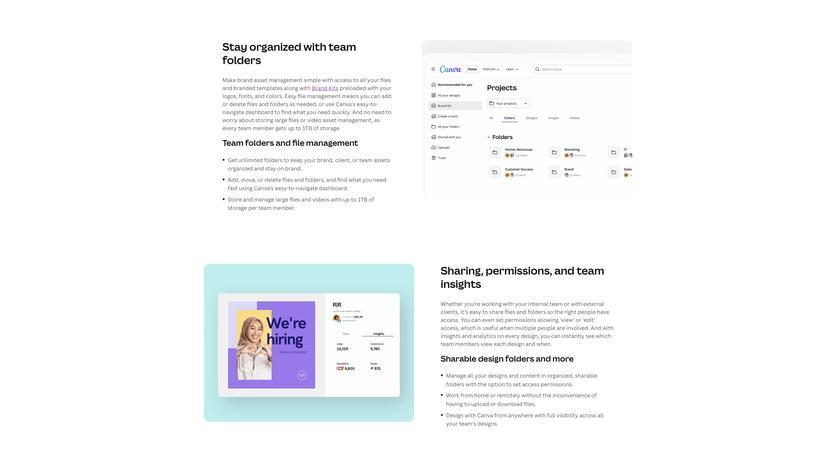 Task type: vqa. For each thing, say whether or not it's contained in the screenshot.
folders inside Stay organized with team folders
yes



Task type: describe. For each thing, give the bounding box(es) containing it.
you
[[461, 317, 471, 324]]

design,
[[521, 333, 540, 340]]

having
[[447, 401, 463, 408]]

involved.
[[567, 325, 590, 332]]

work
[[447, 392, 460, 400]]

every for worry
[[223, 125, 237, 132]]

every for multiple
[[506, 333, 520, 340]]

content
[[520, 373, 541, 380]]

videos
[[313, 196, 330, 203]]

client,
[[336, 157, 352, 164]]

or left video
[[301, 117, 306, 124]]

or right the home
[[491, 392, 496, 400]]

add, move, or delete files and folders, and find what you need fast using canva's easy-to-navigate dashboard.
[[228, 176, 387, 192]]

home
[[475, 392, 489, 400]]

manage
[[447, 373, 467, 380]]

or up involved.
[[576, 317, 582, 324]]

sharing,
[[441, 264, 484, 278]]

can inside preloaded with your logos, fonts, and colors. easy file management means you can add or delete files and folders as needed, or use canva's easy-to- navigate dashboard to find what you need quickly. and no need to worry about storing large files or video asset management, as every team member gets up to 1tb of storage.
[[371, 93, 381, 100]]

the inside whether you're working with your internal team or with external clients, it's easy to share files and folders so the right people have access. you can even set permissions allowing 'view' or 'edit' access, which is useful when multiple people are involved. and with insights and analytics on every design, you can instantly see which team members view each design and when.
[[555, 309, 564, 316]]

brand
[[237, 77, 253, 84]]

to inside the manage all your designs and content in organized, sharable folders with the option to set access permissions.
[[507, 381, 512, 389]]

access,
[[441, 325, 460, 332]]

manage all your designs and content in organized, sharable folders with the option to set access permissions.
[[447, 373, 598, 389]]

without
[[522, 392, 542, 400]]

files inside whether you're working with your internal team or with external clients, it's easy to share files and folders so the right people have access. you can even set permissions allowing 'view' or 'edit' access, which is useful when multiple people are involved. and with insights and analytics on every design, you can instantly see which team members view each design and when.
[[505, 309, 516, 316]]

need right 'no'
[[372, 109, 385, 116]]

analytics
[[473, 333, 497, 340]]

and inside sharing, permissions, and team insights
[[555, 264, 575, 278]]

files inside add, move, or delete files and folders, and find what you need fast using canva's easy-to-navigate dashboard.
[[283, 176, 293, 184]]

1tb inside preloaded with your logos, fonts, and colors. easy file management means you can add or delete files and folders as needed, or use canva's easy-to- navigate dashboard to find what you need quickly. and no need to worry about storing large files or video asset management, as every team member gets up to 1tb of storage.
[[303, 125, 312, 132]]

management,
[[338, 117, 373, 124]]

design with canva from anywhere with full visibility across all your team's designs.
[[447, 412, 604, 428]]

no
[[364, 109, 371, 116]]

whether
[[441, 301, 463, 308]]

delete inside add, move, or delete files and folders, and find what you need fast using canva's easy-to-navigate dashboard.
[[265, 176, 281, 184]]

of inside work from home or remotely without the inconvenience of having to upload or download files.
[[592, 392, 597, 400]]

or inside add, move, or delete files and folders, and find what you need fast using canva's easy-to-navigate dashboard.
[[258, 176, 264, 184]]

make
[[223, 77, 236, 84]]

colors.
[[266, 93, 284, 100]]

per
[[249, 205, 257, 212]]

remotely
[[498, 392, 521, 400]]

external
[[584, 301, 605, 308]]

quickly.
[[332, 109, 351, 116]]

internal
[[529, 301, 549, 308]]

files inside the store and manage large files and videos with up to 1tb of storage per team member.
[[290, 196, 301, 203]]

need down use
[[318, 109, 331, 116]]

1tb inside the store and manage large files and videos with up to 1tb of storage per team member.
[[358, 196, 368, 203]]

get unlimited folders to keep your brand, client, or team assets organized and stay on brand.
[[228, 157, 390, 172]]

organized,
[[548, 373, 574, 380]]

brand kits
[[312, 85, 339, 92]]

folders inside whether you're working with your internal team or with external clients, it's easy to share files and folders so the right people have access. you can even set permissions allowing 'view' or 'edit' access, which is useful when multiple people are involved. and with insights and analytics on every design, you can instantly see which team members view each design and when.
[[528, 309, 547, 316]]

access inside make brand asset management simple with access to all your files and branded templates along with
[[335, 77, 352, 84]]

in
[[542, 373, 547, 380]]

each
[[494, 341, 507, 348]]

needed,
[[297, 101, 318, 108]]

visibility
[[557, 412, 579, 420]]

view
[[481, 341, 493, 348]]

means
[[342, 93, 359, 100]]

storage
[[228, 205, 247, 212]]

to inside work from home or remotely without the inconvenience of having to upload or download files.
[[465, 401, 470, 408]]

folders inside get unlimited folders to keep your brand, client, or team assets organized and stay on brand.
[[264, 157, 283, 164]]

folders inside stay organized with team folders
[[223, 53, 261, 67]]

asset inside make brand asset management simple with access to all your files and branded templates along with
[[254, 77, 268, 84]]

find inside preloaded with your logos, fonts, and colors. easy file management means you can add or delete files and folders as needed, or use canva's easy-to- navigate dashboard to find what you need quickly. and no need to worry about storing large files or video asset management, as every team member gets up to 1tb of storage.
[[282, 109, 292, 116]]

permissions
[[506, 317, 537, 324]]

1 horizontal spatial which
[[596, 333, 612, 340]]

and inside get unlimited folders to keep your brand, client, or team assets organized and stay on brand.
[[254, 165, 264, 172]]

to up team folders and file management
[[296, 125, 301, 132]]

it's
[[461, 309, 469, 316]]

branded
[[234, 85, 256, 92]]

'view'
[[560, 317, 575, 324]]

across
[[580, 412, 597, 420]]

add,
[[228, 176, 240, 184]]

or right upload at the right bottom of the page
[[491, 401, 496, 408]]

unlimited
[[239, 157, 263, 164]]

'edit'
[[583, 317, 596, 324]]

members
[[456, 341, 480, 348]]

1 vertical spatial design
[[479, 354, 504, 365]]

to down add
[[386, 109, 392, 116]]

sharable
[[441, 354, 477, 365]]

team inside preloaded with your logos, fonts, and colors. easy file management means you can add or delete files and folders as needed, or use canva's easy-to- navigate dashboard to find what you need quickly. and no need to worry about storing large files or video asset management, as every team member gets up to 1tb of storage.
[[238, 125, 252, 132]]

working
[[482, 301, 502, 308]]

worry
[[223, 117, 238, 124]]

what inside preloaded with your logos, fonts, and colors. easy file management means you can add or delete files and folders as needed, or use canva's easy-to- navigate dashboard to find what you need quickly. and no need to worry about storing large files or video asset management, as every team member gets up to 1tb of storage.
[[293, 109, 306, 116]]

canva's inside add, move, or delete files and folders, and find what you need fast using canva's easy-to-navigate dashboard.
[[254, 185, 274, 192]]

see
[[586, 333, 595, 340]]

delete inside preloaded with your logos, fonts, and colors. easy file management means you can add or delete files and folders as needed, or use canva's easy-to- navigate dashboard to find what you need quickly. and no need to worry about storing large files or video asset management, as every team member gets up to 1tb of storage.
[[230, 101, 246, 108]]

get
[[228, 157, 237, 164]]

logos,
[[223, 93, 238, 100]]

2 vertical spatial management
[[306, 137, 359, 148]]

with inside the manage all your designs and content in organized, sharable folders with the option to set access permissions.
[[466, 381, 477, 389]]

or down logos,
[[223, 101, 228, 108]]

organized inside stay organized with team folders
[[250, 40, 302, 54]]

permissions.
[[541, 381, 574, 389]]

kits
[[329, 85, 339, 92]]

files down fonts,
[[247, 101, 258, 108]]

designs
[[488, 373, 508, 380]]

preloaded
[[340, 85, 366, 92]]

0 horizontal spatial which
[[461, 325, 476, 332]]

ui - folders image
[[423, 40, 633, 198]]

navigate inside preloaded with your logos, fonts, and colors. easy file management means you can add or delete files and folders as needed, or use canva's easy-to- navigate dashboard to find what you need quickly. and no need to worry about storing large files or video asset management, as every team member gets up to 1tb of storage.
[[223, 109, 244, 116]]

sharable
[[576, 373, 598, 380]]

permissions,
[[486, 264, 553, 278]]

up inside preloaded with your logos, fonts, and colors. easy file management means you can add or delete files and folders as needed, or use canva's easy-to- navigate dashboard to find what you need quickly. and no need to worry about storing large files or video asset management, as every team member gets up to 1tb of storage.
[[288, 125, 295, 132]]

you're
[[465, 301, 481, 308]]

is
[[478, 325, 482, 332]]

storage.
[[320, 125, 341, 132]]

useful
[[483, 325, 499, 332]]

your inside the manage all your designs and content in organized, sharable folders with the option to set access permissions.
[[475, 373, 487, 380]]

files.
[[525, 401, 536, 408]]

storing
[[255, 117, 274, 124]]

your inside design with canva from anywhere with full visibility across all your team's designs.
[[447, 421, 458, 428]]

your inside make brand asset management simple with access to all your files and branded templates along with
[[368, 77, 379, 84]]

folders down member
[[245, 137, 274, 148]]

all inside the manage all your designs and content in organized, sharable folders with the option to set access permissions.
[[468, 373, 474, 380]]

design inside whether you're working with your internal team or with external clients, it's easy to share files and folders so the right people have access. you can even set permissions allowing 'view' or 'edit' access, which is useful when multiple people are involved. and with insights and analytics on every design, you can instantly see which team members view each design and when.
[[508, 341, 525, 348]]

design
[[447, 412, 464, 420]]

1 horizontal spatial as
[[375, 117, 380, 124]]

brand,
[[317, 157, 334, 164]]

anywhere
[[509, 412, 534, 420]]

1 vertical spatial file
[[293, 137, 305, 148]]

download
[[498, 401, 523, 408]]

use
[[326, 101, 335, 108]]



Task type: locate. For each thing, give the bounding box(es) containing it.
folders up content
[[506, 354, 535, 365]]

store and manage large files and videos with up to 1tb of storage per team member.
[[228, 196, 375, 212]]

up
[[288, 125, 295, 132], [343, 196, 350, 203]]

0 horizontal spatial all
[[360, 77, 366, 84]]

easy- up 'no'
[[357, 101, 371, 108]]

fonts,
[[239, 93, 254, 100]]

0 vertical spatial set
[[496, 317, 504, 324]]

even
[[483, 317, 495, 324]]

set down share
[[496, 317, 504, 324]]

designs.
[[478, 421, 499, 428]]

set inside whether you're working with your internal team or with external clients, it's easy to share files and folders so the right people have access. you can even set permissions allowing 'view' or 'edit' access, which is useful when multiple people are involved. and with insights and analytics on every design, you can instantly see which team members view each design and when.
[[496, 317, 504, 324]]

0 vertical spatial up
[[288, 125, 295, 132]]

simple
[[304, 77, 321, 84]]

design down view
[[479, 354, 504, 365]]

of inside the store and manage large files and videos with up to 1tb of storage per team member.
[[369, 196, 375, 203]]

1 vertical spatial every
[[506, 333, 520, 340]]

on inside get unlimited folders to keep your brand, client, or team assets organized and stay on brand.
[[278, 165, 284, 172]]

0 vertical spatial delete
[[230, 101, 246, 108]]

0 vertical spatial the
[[555, 309, 564, 316]]

large inside preloaded with your logos, fonts, and colors. easy file management means you can add or delete files and folders as needed, or use canva's easy-to- navigate dashboard to find what you need quickly. and no need to worry about storing large files or video asset management, as every team member gets up to 1tb of storage.
[[275, 117, 288, 124]]

using
[[239, 185, 253, 192]]

all right across at the bottom right of the page
[[598, 412, 604, 420]]

every down when
[[506, 333, 520, 340]]

file up keep at the left top
[[293, 137, 305, 148]]

with
[[304, 40, 327, 54], [322, 77, 334, 84], [300, 85, 311, 92], [368, 85, 379, 92], [331, 196, 342, 203], [503, 301, 514, 308], [572, 301, 583, 308], [603, 325, 614, 332], [466, 381, 477, 389], [465, 412, 476, 420], [535, 412, 546, 420]]

from inside work from home or remotely without the inconvenience of having to upload or download files.
[[461, 392, 473, 400]]

and inside whether you're working with your internal team or with external clients, it's easy to share files and folders so the right people have access. you can even set permissions allowing 'view' or 'edit' access, which is useful when multiple people are involved. and with insights and analytics on every design, you can instantly see which team members view each design and when.
[[592, 325, 602, 332]]

folders down the colors.
[[270, 101, 289, 108]]

0 horizontal spatial design
[[479, 354, 504, 365]]

or inside get unlimited folders to keep your brand, client, or team assets organized and stay on brand.
[[353, 157, 358, 164]]

gets
[[276, 125, 287, 132]]

team inside the store and manage large files and videos with up to 1tb of storage per team member.
[[259, 205, 272, 212]]

asset up storage.
[[323, 117, 337, 124]]

member.
[[273, 205, 296, 212]]

files down brand.
[[283, 176, 293, 184]]

more
[[553, 354, 574, 365]]

member
[[253, 125, 275, 132]]

your inside whether you're working with your internal team or with external clients, it's easy to share files and folders so the right people have access. you can even set permissions allowing 'view' or 'edit' access, which is useful when multiple people are involved. and with insights and analytics on every design, you can instantly see which team members view each design and when.
[[516, 301, 528, 308]]

the inside work from home or remotely without the inconvenience of having to upload or download files.
[[543, 392, 552, 400]]

0 vertical spatial can
[[371, 93, 381, 100]]

to inside make brand asset management simple with access to all your files and branded templates along with
[[353, 77, 359, 84]]

folders inside preloaded with your logos, fonts, and colors. easy file management means you can add or delete files and folders as needed, or use canva's easy-to- navigate dashboard to find what you need quickly. and no need to worry about storing large files or video asset management, as every team member gets up to 1tb of storage.
[[270, 101, 289, 108]]

0 vertical spatial from
[[461, 392, 473, 400]]

0 vertical spatial as
[[290, 101, 296, 108]]

can left add
[[371, 93, 381, 100]]

every down 'worry'
[[223, 125, 237, 132]]

of inside preloaded with your logos, fonts, and colors. easy file management means you can add or delete files and folders as needed, or use canva's easy-to- navigate dashboard to find what you need quickly. and no need to worry about storing large files or video asset management, as every team member gets up to 1tb of storage.
[[314, 125, 319, 132]]

brand.
[[286, 165, 302, 172]]

0 vertical spatial large
[[275, 117, 288, 124]]

to-
[[371, 101, 378, 108], [289, 185, 296, 192]]

1 vertical spatial asset
[[323, 117, 337, 124]]

insights inside whether you're working with your internal team or with external clients, it's easy to share files and folders so the right people have access. you can even set permissions allowing 'view' or 'edit' access, which is useful when multiple people are involved. and with insights and analytics on every design, you can instantly see which team members view each design and when.
[[441, 333, 461, 340]]

1 horizontal spatial access
[[523, 381, 540, 389]]

1 vertical spatial large
[[276, 196, 289, 203]]

canva
[[478, 412, 494, 420]]

management down storage.
[[306, 137, 359, 148]]

manage
[[254, 196, 275, 203]]

1 horizontal spatial set
[[514, 381, 522, 389]]

asset up templates
[[254, 77, 268, 84]]

find up the dashboard. on the left top of the page
[[338, 176, 348, 184]]

0 horizontal spatial to-
[[289, 185, 296, 192]]

the up the home
[[479, 381, 487, 389]]

1 horizontal spatial design
[[508, 341, 525, 348]]

1 vertical spatial find
[[338, 176, 348, 184]]

0 horizontal spatial easy-
[[275, 185, 289, 192]]

or up right
[[565, 301, 570, 308]]

from inside design with canva from anywhere with full visibility across all your team's designs.
[[495, 412, 507, 420]]

0 vertical spatial design
[[508, 341, 525, 348]]

1 vertical spatial easy-
[[275, 185, 289, 192]]

insights inside sharing, permissions, and team insights
[[441, 277, 482, 291]]

0 horizontal spatial canva's
[[254, 185, 274, 192]]

0 horizontal spatial on
[[278, 165, 284, 172]]

all right manage
[[468, 373, 474, 380]]

share
[[490, 309, 504, 316]]

your inside preloaded with your logos, fonts, and colors. easy file management means you can add or delete files and folders as needed, or use canva's easy-to- navigate dashboard to find what you need quickly. and no need to worry about storing large files or video asset management, as every team member gets up to 1tb of storage.
[[380, 85, 392, 92]]

easy- up member.
[[275, 185, 289, 192]]

which down you
[[461, 325, 476, 332]]

2 vertical spatial all
[[598, 412, 604, 420]]

1 horizontal spatial all
[[468, 373, 474, 380]]

whether you're working with your internal team or with external clients, it's easy to share files and folders so the right people have access. you can even set permissions allowing 'view' or 'edit' access, which is useful when multiple people are involved. and with insights and analytics on every design, you can instantly see which team members view each design and when.
[[441, 301, 614, 348]]

0 vertical spatial management
[[269, 77, 303, 84]]

0 horizontal spatial as
[[290, 101, 296, 108]]

insights up whether
[[441, 277, 482, 291]]

to up even
[[483, 309, 488, 316]]

1 vertical spatial organized
[[228, 165, 253, 172]]

1 horizontal spatial canva's
[[336, 101, 356, 108]]

folders inside the manage all your designs and content in organized, sharable folders with the option to set access permissions.
[[447, 381, 465, 389]]

the
[[555, 309, 564, 316], [479, 381, 487, 389], [543, 392, 552, 400]]

stay
[[223, 40, 248, 54]]

move,
[[241, 176, 257, 184]]

to left keep at the left top
[[284, 157, 290, 164]]

brand kits link
[[312, 85, 339, 92]]

navigate down folders,
[[296, 185, 318, 192]]

large
[[275, 117, 288, 124], [276, 196, 289, 203]]

you inside add, move, or delete files and folders, and find what you need fast using canva's easy-to-navigate dashboard.
[[363, 176, 372, 184]]

from right the "work"
[[461, 392, 473, 400]]

0 horizontal spatial what
[[293, 109, 306, 116]]

and up see
[[592, 325, 602, 332]]

the inside the manage all your designs and content in organized, sharable folders with the option to set access permissions.
[[479, 381, 487, 389]]

access inside the manage all your designs and content in organized, sharable folders with the option to set access permissions.
[[523, 381, 540, 389]]

1 vertical spatial of
[[369, 196, 375, 203]]

files up add
[[381, 77, 391, 84]]

your up add
[[380, 85, 392, 92]]

organized
[[250, 40, 302, 54], [228, 165, 253, 172]]

you inside whether you're working with your internal team or with external clients, it's easy to share files and folders so the right people have access. you can even set permissions allowing 'view' or 'edit' access, which is useful when multiple people are involved. and with insights and analytics on every design, you can instantly see which team members view each design and when.
[[541, 333, 551, 340]]

large up "gets"
[[275, 117, 288, 124]]

easy-
[[357, 101, 371, 108], [275, 185, 289, 192]]

people up 'edit'
[[578, 309, 596, 316]]

2 horizontal spatial can
[[552, 333, 561, 340]]

0 vertical spatial of
[[314, 125, 319, 132]]

to inside get unlimited folders to keep your brand, client, or team assets organized and stay on brand.
[[284, 157, 290, 164]]

which right see
[[596, 333, 612, 340]]

to right 'videos'
[[351, 196, 357, 203]]

navigate inside add, move, or delete files and folders, and find what you need fast using canva's easy-to-navigate dashboard.
[[296, 185, 318, 192]]

1 horizontal spatial up
[[343, 196, 350, 203]]

0 horizontal spatial up
[[288, 125, 295, 132]]

asset inside preloaded with your logos, fonts, and colors. easy file management means you can add or delete files and folders as needed, or use canva's easy-to- navigate dashboard to find what you need quickly. and no need to worry about storing large files or video asset management, as every team member gets up to 1tb of storage.
[[323, 117, 337, 124]]

0 vertical spatial asset
[[254, 77, 268, 84]]

easy- inside add, move, or delete files and folders, and find what you need fast using canva's easy-to-navigate dashboard.
[[275, 185, 289, 192]]

are
[[557, 325, 566, 332]]

when
[[500, 325, 514, 332]]

1 vertical spatial up
[[343, 196, 350, 203]]

all inside make brand asset management simple with access to all your files and branded templates along with
[[360, 77, 366, 84]]

1 horizontal spatial navigate
[[296, 185, 318, 192]]

2 vertical spatial of
[[592, 392, 597, 400]]

1 horizontal spatial can
[[472, 317, 481, 324]]

every inside whether you're working with your internal team or with external clients, it's easy to share files and folders so the right people have access. you can even set permissions allowing 'view' or 'edit' access, which is useful when multiple people are involved. and with insights and analytics on every design, you can instantly see which team members view each design and when.
[[506, 333, 520, 340]]

0 horizontal spatial set
[[496, 317, 504, 324]]

0 horizontal spatial access
[[335, 77, 352, 84]]

to right the having
[[465, 401, 470, 408]]

1 vertical spatial canva's
[[254, 185, 274, 192]]

as right management, at left
[[375, 117, 380, 124]]

management inside make brand asset management simple with access to all your files and branded templates along with
[[269, 77, 303, 84]]

your right keep at the left top
[[304, 157, 316, 164]]

1 vertical spatial management
[[307, 93, 341, 100]]

have
[[598, 309, 610, 316]]

and inside make brand asset management simple with access to all your files and branded templates along with
[[223, 85, 232, 92]]

what down client,
[[349, 176, 362, 184]]

insights down access,
[[441, 333, 461, 340]]

or left use
[[319, 101, 325, 108]]

easy- inside preloaded with your logos, fonts, and colors. easy file management means you can add or delete files and folders as needed, or use canva's easy-to- navigate dashboard to find what you need quickly. and no need to worry about storing large files or video asset management, as every team member gets up to 1tb of storage.
[[357, 101, 371, 108]]

folders down manage
[[447, 381, 465, 389]]

so
[[548, 309, 554, 316]]

0 horizontal spatial asset
[[254, 77, 268, 84]]

0 horizontal spatial the
[[479, 381, 487, 389]]

folders down internal
[[528, 309, 547, 316]]

file
[[298, 93, 306, 100], [293, 137, 305, 148]]

0 vertical spatial navigate
[[223, 109, 244, 116]]

dashboard.
[[319, 185, 349, 192]]

find down easy
[[282, 109, 292, 116]]

templates
[[257, 85, 283, 92]]

all inside design with canva from anywhere with full visibility across all your team's designs.
[[598, 412, 604, 420]]

0 vertical spatial 1tb
[[303, 125, 312, 132]]

0 vertical spatial access
[[335, 77, 352, 84]]

to up remotely
[[507, 381, 512, 389]]

0 vertical spatial all
[[360, 77, 366, 84]]

all
[[360, 77, 366, 84], [468, 373, 474, 380], [598, 412, 604, 420]]

the right the so
[[555, 309, 564, 316]]

can
[[371, 93, 381, 100], [472, 317, 481, 324], [552, 333, 561, 340]]

along
[[284, 85, 298, 92]]

set inside the manage all your designs and content in organized, sharable folders with the option to set access permissions.
[[514, 381, 522, 389]]

1 horizontal spatial of
[[369, 196, 375, 203]]

full
[[548, 412, 556, 420]]

1 vertical spatial and
[[592, 325, 602, 332]]

with inside stay organized with team folders
[[304, 40, 327, 54]]

0 vertical spatial and
[[353, 109, 363, 116]]

instantly
[[562, 333, 585, 340]]

keep
[[291, 157, 303, 164]]

0 vertical spatial file
[[298, 93, 306, 100]]

your
[[368, 77, 379, 84], [380, 85, 392, 92], [304, 157, 316, 164], [516, 301, 528, 308], [475, 373, 487, 380], [447, 421, 458, 428]]

inconvenience
[[553, 392, 591, 400]]

dashboard
[[246, 109, 274, 116]]

2 horizontal spatial the
[[555, 309, 564, 316]]

team inside stay organized with team folders
[[329, 40, 357, 54]]

people
[[578, 309, 596, 316], [538, 325, 556, 332]]

2 insights from the top
[[441, 333, 461, 340]]

to- up the store and manage large files and videos with up to 1tb of storage per team member.
[[289, 185, 296, 192]]

team folders and file management
[[223, 137, 359, 148]]

up right "gets"
[[288, 125, 295, 132]]

1 vertical spatial navigate
[[296, 185, 318, 192]]

need inside add, move, or delete files and folders, and find what you need fast using canva's easy-to-navigate dashboard.
[[374, 176, 387, 184]]

or right client,
[[353, 157, 358, 164]]

1 vertical spatial the
[[479, 381, 487, 389]]

1 horizontal spatial find
[[338, 176, 348, 184]]

what down needed,
[[293, 109, 306, 116]]

all up preloaded
[[360, 77, 366, 84]]

access down content
[[523, 381, 540, 389]]

asset
[[254, 77, 268, 84], [323, 117, 337, 124]]

folders up stay
[[264, 157, 283, 164]]

about
[[239, 117, 254, 124]]

canva's up manage
[[254, 185, 274, 192]]

your up the permissions
[[516, 301, 528, 308]]

1 vertical spatial on
[[498, 333, 504, 340]]

team inside get unlimited folders to keep your brand, client, or team assets organized and stay on brand.
[[360, 157, 373, 164]]

find inside add, move, or delete files and folders, and find what you need fast using canva's easy-to-navigate dashboard.
[[338, 176, 348, 184]]

management
[[269, 77, 303, 84], [307, 93, 341, 100], [306, 137, 359, 148]]

up inside the store and manage large files and videos with up to 1tb of storage per team member.
[[343, 196, 350, 203]]

post insights (1) image
[[204, 264, 414, 422]]

1 vertical spatial can
[[472, 317, 481, 324]]

and inside the manage all your designs and content in organized, sharable folders with the option to set access permissions.
[[509, 373, 519, 380]]

2 horizontal spatial of
[[592, 392, 597, 400]]

1 vertical spatial to-
[[289, 185, 296, 192]]

from
[[461, 392, 473, 400], [495, 412, 507, 420]]

2 horizontal spatial all
[[598, 412, 604, 420]]

stay organized with team folders
[[223, 40, 357, 67]]

navigate
[[223, 109, 244, 116], [296, 185, 318, 192]]

0 horizontal spatial 1tb
[[303, 125, 312, 132]]

to- up 'no'
[[371, 101, 378, 108]]

1tb
[[303, 125, 312, 132], [358, 196, 368, 203]]

organized inside get unlimited folders to keep your brand, client, or team assets organized and stay on brand.
[[228, 165, 253, 172]]

video
[[308, 117, 322, 124]]

1 vertical spatial delete
[[265, 176, 281, 184]]

with inside preloaded with your logos, fonts, and colors. easy file management means you can add or delete files and folders as needed, or use canva's easy-to- navigate dashboard to find what you need quickly. and no need to worry about storing large files or video asset management, as every team member gets up to 1tb of storage.
[[368, 85, 379, 92]]

when.
[[537, 341, 552, 348]]

2 vertical spatial can
[[552, 333, 561, 340]]

to inside the store and manage large files and videos with up to 1tb of storage per team member.
[[351, 196, 357, 203]]

0 horizontal spatial can
[[371, 93, 381, 100]]

1 horizontal spatial on
[[498, 333, 504, 340]]

1 vertical spatial from
[[495, 412, 507, 420]]

1 vertical spatial insights
[[441, 333, 461, 340]]

every inside preloaded with your logos, fonts, and colors. easy file management means you can add or delete files and folders as needed, or use canva's easy-to- navigate dashboard to find what you need quickly. and no need to worry about storing large files or video asset management, as every team member gets up to 1tb of storage.
[[223, 125, 237, 132]]

1 insights from the top
[[441, 277, 482, 291]]

easy
[[470, 309, 482, 316]]

and inside preloaded with your logos, fonts, and colors. easy file management means you can add or delete files and folders as needed, or use canva's easy-to- navigate dashboard to find what you need quickly. and no need to worry about storing large files or video asset management, as every team member gets up to 1tb of storage.
[[353, 109, 363, 116]]

people down allowing
[[538, 325, 556, 332]]

can down easy
[[472, 317, 481, 324]]

management up along
[[269, 77, 303, 84]]

management inside preloaded with your logos, fonts, and colors. easy file management means you can add or delete files and folders as needed, or use canva's easy-to- navigate dashboard to find what you need quickly. and no need to worry about storing large files or video asset management, as every team member gets up to 1tb of storage.
[[307, 93, 341, 100]]

on
[[278, 165, 284, 172], [498, 333, 504, 340]]

file up needed,
[[298, 93, 306, 100]]

access.
[[441, 317, 460, 324]]

from down download
[[495, 412, 507, 420]]

your down design
[[447, 421, 458, 428]]

stay
[[265, 165, 276, 172]]

to inside whether you're working with your internal team or with external clients, it's easy to share files and folders so the right people have access. you can even set permissions allowing 'view' or 'edit' access, which is useful when multiple people are involved. and with insights and analytics on every design, you can instantly see which team members view each design and when.
[[483, 309, 488, 316]]

to- inside add, move, or delete files and folders, and find what you need fast using canva's easy-to-navigate dashboard.
[[289, 185, 296, 192]]

0 horizontal spatial of
[[314, 125, 319, 132]]

to- inside preloaded with your logos, fonts, and colors. easy file management means you can add or delete files and folders as needed, or use canva's easy-to- navigate dashboard to find what you need quickly. and no need to worry about storing large files or video asset management, as every team member gets up to 1tb of storage.
[[371, 101, 378, 108]]

easy
[[285, 93, 297, 100]]

the down permissions.
[[543, 392, 552, 400]]

0 vertical spatial which
[[461, 325, 476, 332]]

0 vertical spatial easy-
[[357, 101, 371, 108]]

navigate up 'worry'
[[223, 109, 244, 116]]

2 vertical spatial the
[[543, 392, 552, 400]]

delete down stay
[[265, 176, 281, 184]]

access
[[335, 77, 352, 84], [523, 381, 540, 389]]

your left designs
[[475, 373, 487, 380]]

set up remotely
[[514, 381, 522, 389]]

0 horizontal spatial delete
[[230, 101, 246, 108]]

1 horizontal spatial what
[[349, 176, 362, 184]]

on up each
[[498, 333, 504, 340]]

as down easy
[[290, 101, 296, 108]]

large inside the store and manage large files and videos with up to 1tb of storage per team member.
[[276, 196, 289, 203]]

files up member.
[[290, 196, 301, 203]]

on right stay
[[278, 165, 284, 172]]

or right move,
[[258, 176, 264, 184]]

canva's
[[336, 101, 356, 108], [254, 185, 274, 192]]

what
[[293, 109, 306, 116], [349, 176, 362, 184]]

0 vertical spatial insights
[[441, 277, 482, 291]]

files left video
[[289, 117, 299, 124]]

team inside sharing, permissions, and team insights
[[577, 264, 605, 278]]

1 vertical spatial which
[[596, 333, 612, 340]]

1 vertical spatial 1tb
[[358, 196, 368, 203]]

folders,
[[306, 176, 325, 184]]

need down "assets"
[[374, 176, 387, 184]]

your inside get unlimited folders to keep your brand, client, or team assets organized and stay on brand.
[[304, 157, 316, 164]]

can down are
[[552, 333, 561, 340]]

1 horizontal spatial the
[[543, 392, 552, 400]]

fast
[[228, 185, 238, 192]]

0 vertical spatial canva's
[[336, 101, 356, 108]]

clients,
[[441, 309, 460, 316]]

add
[[382, 93, 392, 100]]

files inside make brand asset management simple with access to all your files and branded templates along with
[[381, 77, 391, 84]]

store
[[228, 196, 242, 203]]

and up management, at left
[[353, 109, 363, 116]]

file inside preloaded with your logos, fonts, and colors. easy file management means you can add or delete files and folders as needed, or use canva's easy-to- navigate dashboard to find what you need quickly. and no need to worry about storing large files or video asset management, as every team member gets up to 1tb of storage.
[[298, 93, 306, 100]]

1 vertical spatial people
[[538, 325, 556, 332]]

make brand asset management simple with access to all your files and branded templates along with
[[223, 77, 391, 92]]

files up the permissions
[[505, 309, 516, 316]]

1 horizontal spatial from
[[495, 412, 507, 420]]

canva's inside preloaded with your logos, fonts, and colors. easy file management means you can add or delete files and folders as needed, or use canva's easy-to- navigate dashboard to find what you need quickly. and no need to worry about storing large files or video asset management, as every team member gets up to 1tb of storage.
[[336, 101, 356, 108]]

delete down logos,
[[230, 101, 246, 108]]

folders up "brand"
[[223, 53, 261, 67]]

your up 'no'
[[368, 77, 379, 84]]

0 vertical spatial what
[[293, 109, 306, 116]]

work from home or remotely without the inconvenience of having to upload or download files.
[[447, 392, 597, 408]]

management down brand kits
[[307, 93, 341, 100]]

up down the dashboard. on the left top of the page
[[343, 196, 350, 203]]

to up preloaded
[[353, 77, 359, 84]]

on inside whether you're working with your internal team or with external clients, it's easy to share files and folders so the right people have access. you can even set permissions allowing 'view' or 'edit' access, which is useful when multiple people are involved. and with insights and analytics on every design, you can instantly see which team members view each design and when.
[[498, 333, 504, 340]]

files
[[381, 77, 391, 84], [247, 101, 258, 108], [289, 117, 299, 124], [283, 176, 293, 184], [290, 196, 301, 203], [505, 309, 516, 316]]

1 vertical spatial as
[[375, 117, 380, 124]]

1 horizontal spatial to-
[[371, 101, 378, 108]]

0 horizontal spatial people
[[538, 325, 556, 332]]

access up the kits
[[335, 77, 352, 84]]

0 horizontal spatial and
[[353, 109, 363, 116]]

0 horizontal spatial navigate
[[223, 109, 244, 116]]

0 vertical spatial to-
[[371, 101, 378, 108]]

0 horizontal spatial find
[[282, 109, 292, 116]]

1 vertical spatial all
[[468, 373, 474, 380]]

1 horizontal spatial delete
[[265, 176, 281, 184]]

with inside the store and manage large files and videos with up to 1tb of storage per team member.
[[331, 196, 342, 203]]

to down the colors.
[[275, 109, 280, 116]]

canva's up quickly.
[[336, 101, 356, 108]]

large up member.
[[276, 196, 289, 203]]

what inside add, move, or delete files and folders, and find what you need fast using canva's easy-to-navigate dashboard.
[[349, 176, 362, 184]]

design right each
[[508, 341, 525, 348]]

1 horizontal spatial people
[[578, 309, 596, 316]]

1 vertical spatial set
[[514, 381, 522, 389]]

assets
[[374, 157, 390, 164]]



